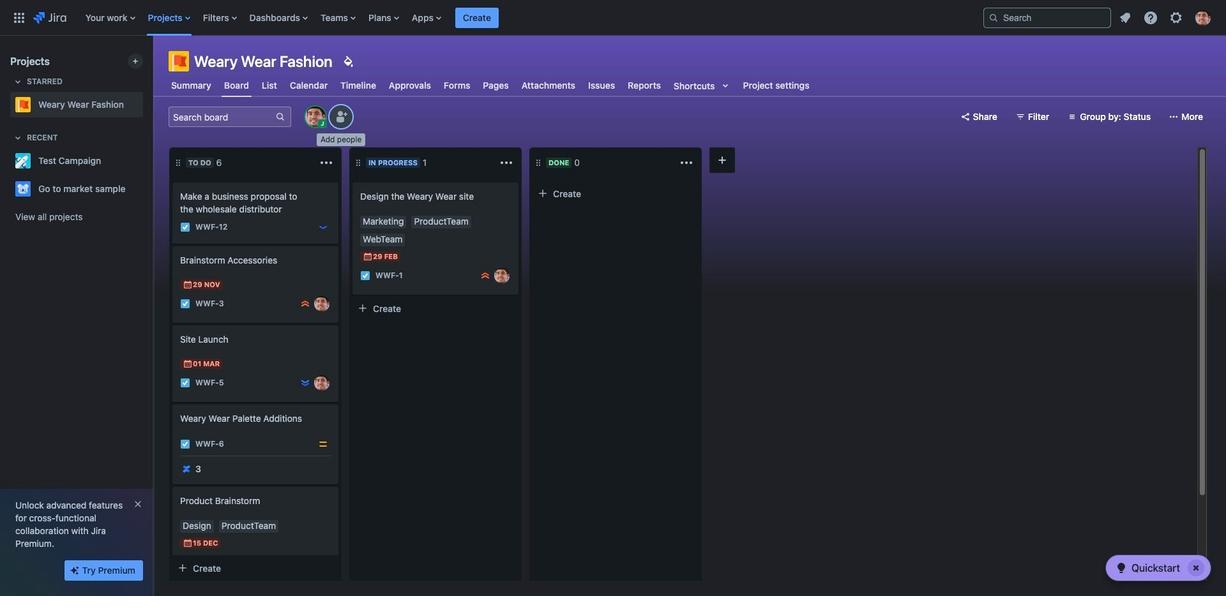 Task type: locate. For each thing, give the bounding box(es) containing it.
medium image
[[318, 440, 328, 450]]

james peterson image right "lowest" image at the bottom left
[[314, 376, 330, 391]]

sidebar navigation image
[[139, 51, 167, 77]]

1 create image from the left
[[165, 174, 180, 189]]

create image
[[165, 238, 180, 253], [165, 317, 180, 332], [165, 396, 180, 411], [165, 479, 180, 494]]

1 create image from the top
[[165, 238, 180, 253]]

1 horizontal spatial create image
[[345, 174, 360, 189]]

1 vertical spatial james peterson image
[[314, 296, 330, 312]]

close premium upgrade banner image
[[133, 500, 143, 510]]

2 column actions image from the left
[[499, 155, 514, 171]]

Search field
[[984, 7, 1112, 28]]

1 horizontal spatial column actions image
[[499, 155, 514, 171]]

0 horizontal spatial column actions image
[[319, 155, 334, 171]]

1 vertical spatial task image
[[180, 555, 190, 565]]

0 vertical spatial task image
[[180, 299, 190, 309]]

column actions image
[[319, 155, 334, 171], [499, 155, 514, 171], [679, 155, 695, 171]]

add to starred image
[[139, 181, 155, 197]]

james peterson image right highest icon
[[314, 296, 330, 312]]

remove from starred image
[[139, 97, 155, 112]]

show subtasks image
[[212, 573, 227, 588]]

james peterson image
[[495, 268, 510, 284], [314, 296, 330, 312], [314, 376, 330, 391]]

0 vertical spatial james peterson image
[[495, 268, 510, 284]]

due date: 01 march 2024 image
[[183, 359, 193, 369]]

highest image
[[300, 299, 311, 309]]

3 create image from the top
[[165, 396, 180, 411]]

2 horizontal spatial column actions image
[[679, 155, 695, 171]]

tab list
[[153, 74, 823, 97]]

jira image
[[33, 10, 66, 25], [33, 10, 66, 25]]

0 horizontal spatial create image
[[165, 174, 180, 189]]

due date: 15 december 2023 image
[[183, 539, 193, 549], [183, 539, 193, 549]]

notifications image
[[1118, 10, 1134, 25]]

confluence image
[[181, 465, 192, 475]]

create image
[[165, 174, 180, 189], [345, 174, 360, 189]]

due date: 29 november 2023 image
[[183, 280, 193, 290], [183, 280, 193, 290]]

primary element
[[8, 0, 974, 35]]

collapse starred projects image
[[10, 74, 26, 89]]

james peterson image right highest image
[[495, 268, 510, 284]]

list item
[[456, 0, 499, 35]]

2 vertical spatial james peterson image
[[314, 376, 330, 391]]

1 column actions image from the left
[[319, 155, 334, 171]]

create project image
[[130, 56, 141, 66]]

your profile and settings image
[[1196, 10, 1211, 25]]

collapse recent projects image
[[10, 130, 26, 146]]

3 column actions image from the left
[[679, 155, 695, 171]]

low image
[[318, 222, 328, 233]]

task image
[[180, 299, 190, 309], [180, 555, 190, 565]]

help image
[[1144, 10, 1159, 25]]

list
[[79, 0, 974, 35], [1114, 6, 1219, 29]]

tooltip
[[317, 134, 366, 146]]

None search field
[[984, 7, 1112, 28]]

due date: 29 february 2024 image
[[363, 252, 373, 262], [363, 252, 373, 262]]

task image
[[180, 222, 190, 233], [360, 271, 371, 281], [180, 378, 190, 388], [180, 440, 190, 450]]

banner
[[0, 0, 1227, 36]]



Task type: describe. For each thing, give the bounding box(es) containing it.
2 create image from the top
[[165, 317, 180, 332]]

2 task image from the top
[[180, 555, 190, 565]]

due date: 01 march 2024 image
[[183, 359, 193, 369]]

appswitcher icon image
[[12, 10, 27, 25]]

lowest image
[[300, 378, 311, 388]]

create column image
[[715, 153, 730, 168]]

james peterson image for highest image
[[495, 268, 510, 284]]

1 horizontal spatial list
[[1114, 6, 1219, 29]]

Search board field
[[169, 108, 275, 126]]

settings image
[[1169, 10, 1185, 25]]

add to starred image
[[139, 153, 155, 169]]

james peterson image for highest icon
[[314, 296, 330, 312]]

search image
[[989, 12, 999, 23]]

highest image
[[480, 271, 491, 281]]

2 create image from the left
[[345, 174, 360, 189]]

confluence image
[[181, 465, 192, 475]]

0 horizontal spatial list
[[79, 0, 974, 35]]

dismiss quickstart image
[[1187, 558, 1207, 579]]

4 create image from the top
[[165, 479, 180, 494]]

james peterson image for "lowest" image at the bottom left
[[314, 376, 330, 391]]

set project background image
[[340, 54, 356, 69]]

1 task image from the top
[[180, 299, 190, 309]]



Task type: vqa. For each thing, say whether or not it's contained in the screenshot.
2023 1 1 blogs "element"
no



